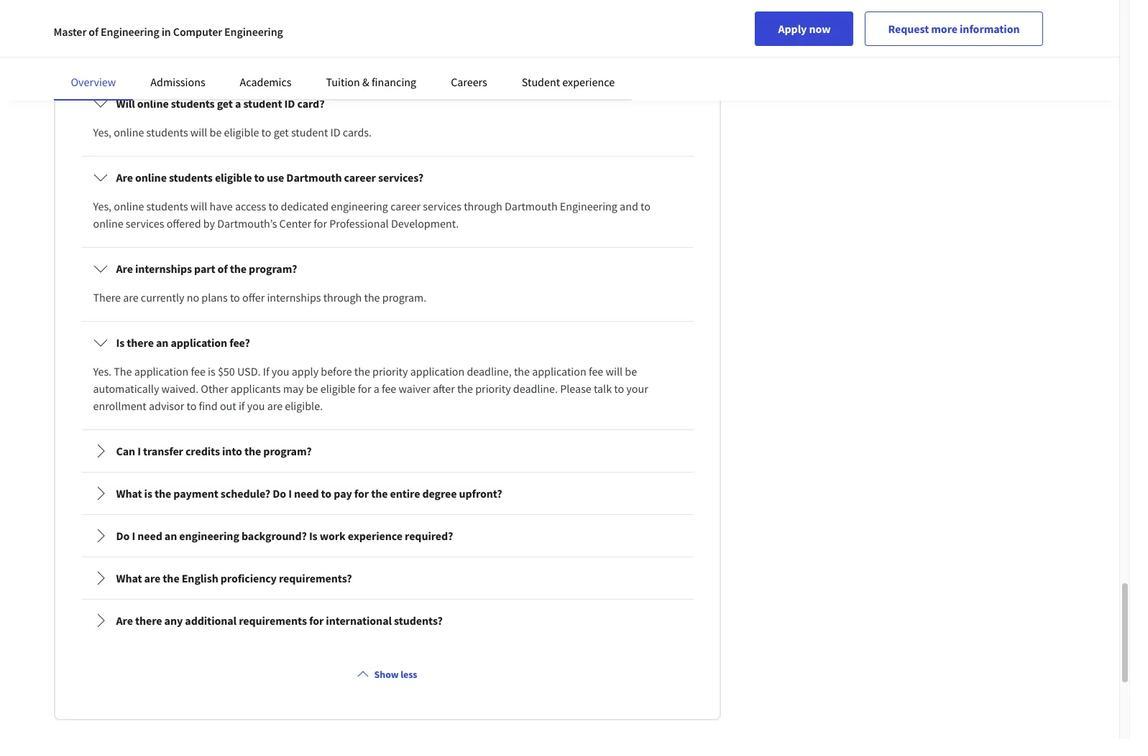 Task type: vqa. For each thing, say whether or not it's contained in the screenshot.


Task type: describe. For each thing, give the bounding box(es) containing it.
an down currently
[[156, 336, 168, 350]]

additional
[[185, 614, 237, 628]]

yes, online students will have access to dedicated engineering career services through dartmouth engineering and to online  services offered by dartmouth's center for professional development.
[[93, 199, 651, 231]]

if inside as an online student, you are welcome to visit the campus if you are in the area (local health requirements and restrictions permitting). many on-campus resources will also be made available to you in an online format.
[[372, 34, 378, 48]]

i for engineering
[[132, 529, 135, 544]]

the left the area
[[430, 34, 446, 48]]

be inside as an online student, you are welcome to visit the campus if you are in the area (local health requirements and restrictions permitting). many on-campus resources will also be made available to you in an online format.
[[327, 51, 339, 65]]

tuition & financing
[[326, 75, 416, 89]]

computer
[[173, 24, 222, 39]]

the left the program.
[[364, 290, 380, 305]]

0 horizontal spatial in
[[162, 24, 171, 39]]

application inside dropdown button
[[171, 336, 227, 350]]

usd.
[[237, 365, 261, 379]]

2 horizontal spatial in
[[449, 51, 458, 65]]

experience inside dropdown button
[[348, 529, 403, 544]]

are for are internships part of the program?
[[116, 262, 133, 276]]

engineering inside the do i need an engineering background? is work experience required? dropdown button
[[179, 529, 239, 544]]

deadline,
[[467, 365, 512, 379]]

made
[[342, 51, 369, 65]]

also
[[305, 51, 325, 65]]

out
[[220, 399, 236, 413]]

0 horizontal spatial priority
[[373, 365, 408, 379]]

0 horizontal spatial services
[[126, 216, 164, 231]]

the left the payment
[[155, 487, 171, 501]]

there for are
[[135, 614, 162, 628]]

card?
[[297, 96, 325, 111]]

admissions link
[[151, 75, 205, 89]]

the up also
[[314, 34, 330, 48]]

show less
[[374, 669, 417, 682]]

student,
[[154, 34, 194, 48]]

deadline.
[[513, 382, 558, 396]]

part
[[194, 262, 215, 276]]

the up deadline.
[[514, 365, 530, 379]]

welcome
[[234, 34, 277, 48]]

services?
[[378, 170, 424, 185]]

are online students eligible to use dartmouth career services?
[[116, 170, 424, 185]]

can i transfer credits into the program?
[[116, 444, 312, 459]]

careers link
[[451, 75, 487, 89]]

engineering inside "yes, online students will have access to dedicated engineering career services through dartmouth engineering and to online  services offered by dartmouth's center for professional development."
[[331, 199, 388, 214]]

resources
[[237, 51, 284, 65]]

show
[[374, 669, 399, 682]]

careers
[[451, 75, 487, 89]]

proficiency
[[221, 572, 277, 586]]

will online students get a student id card?
[[116, 96, 325, 111]]

yes.
[[93, 365, 112, 379]]

will
[[116, 96, 135, 111]]

do i need an engineering background? is work experience required? button
[[82, 516, 693, 557]]

1 horizontal spatial need
[[294, 487, 319, 501]]

be up 'your'
[[625, 365, 637, 379]]

are for are there any additional requirements for international students?
[[116, 614, 133, 628]]

are online students eligible to use dartmouth career services? button
[[82, 157, 693, 198]]

is there an application fee? button
[[82, 323, 693, 363]]

can
[[116, 444, 135, 459]]

overview
[[71, 75, 116, 89]]

will inside yes. the application fee is $50 usd. if you apply before the priority application deadline, the application fee will be automatically waived. other applicants may be eligible for a fee waiver after the priority deadline. please talk to your enrollment advisor to find out if you are eligible.
[[606, 365, 623, 379]]

is there an application fee?
[[116, 336, 250, 350]]

get inside dropdown button
[[217, 96, 233, 111]]

waived.
[[161, 382, 199, 396]]

restrictions
[[621, 34, 675, 48]]

a inside yes. the application fee is $50 usd. if you apply before the priority application deadline, the application fee will be automatically waived. other applicants may be eligible for a fee waiver after the priority deadline. please talk to your enrollment advisor to find out if you are eligible.
[[374, 382, 379, 396]]

you right available at the top left of page
[[429, 51, 447, 65]]

overview link
[[71, 75, 116, 89]]

as
[[93, 34, 104, 48]]

there are currently no plans to offer internships through the program.
[[93, 290, 427, 305]]

1 vertical spatial get
[[274, 125, 289, 139]]

of inside dropdown button
[[218, 262, 228, 276]]

entire
[[390, 487, 420, 501]]

1 horizontal spatial do
[[273, 487, 286, 501]]

are internships part of the program?
[[116, 262, 297, 276]]

students?
[[394, 614, 443, 628]]

applicants
[[231, 382, 281, 396]]

will online students get a student id card? button
[[82, 83, 693, 124]]

for inside "yes, online students will have access to dedicated engineering career services through dartmouth engineering and to online  services offered by dartmouth's center for professional development."
[[314, 216, 327, 231]]

center
[[279, 216, 311, 231]]

you up available at the top left of page
[[381, 34, 398, 48]]

requirements inside as an online student, you are welcome to visit the campus if you are in the area (local health requirements and restrictions permitting). many on-campus resources will also be made available to you in an online format.
[[533, 34, 598, 48]]

&
[[362, 75, 369, 89]]

2 horizontal spatial i
[[288, 487, 292, 501]]

format.
[[508, 51, 543, 65]]

you right if
[[272, 365, 289, 379]]

the
[[114, 365, 132, 379]]

degree
[[422, 487, 457, 501]]

upfront?
[[459, 487, 502, 501]]

advisor
[[149, 399, 184, 413]]

1 vertical spatial is
[[309, 529, 318, 544]]

there for is
[[127, 336, 154, 350]]

the left entire
[[371, 487, 388, 501]]

and inside as an online student, you are welcome to visit the campus if you are in the area (local health requirements and restrictions permitting). many on-campus resources will also be made available to you in an online format.
[[600, 34, 619, 48]]

application up please
[[532, 365, 587, 379]]

career inside dropdown button
[[344, 170, 376, 185]]

the left "english"
[[163, 572, 179, 586]]

into
[[222, 444, 242, 459]]

dartmouth inside "yes, online students will have access to dedicated engineering career services through dartmouth engineering and to online  services offered by dartmouth's center for professional development."
[[505, 199, 558, 214]]

application up waived.
[[134, 365, 189, 379]]

yes, online students will be eligible to get student id cards.
[[93, 125, 372, 139]]

online inside are online students eligible to use dartmouth career services? dropdown button
[[135, 170, 167, 185]]

are internships part of the program? button
[[82, 249, 693, 289]]

1 vertical spatial internships
[[267, 290, 321, 305]]

for inside dropdown button
[[309, 614, 324, 628]]

may
[[283, 382, 304, 396]]

payment
[[174, 487, 218, 501]]

master of engineering in computer engineering
[[54, 24, 283, 39]]

for inside dropdown button
[[354, 487, 369, 501]]

apply now
[[778, 22, 831, 36]]

0 horizontal spatial through
[[323, 290, 362, 305]]

by
[[203, 216, 215, 231]]

engineering inside "yes, online students will have access to dedicated engineering career services through dartmouth engineering and to online  services offered by dartmouth's center for professional development."
[[560, 199, 618, 214]]

eligible inside yes. the application fee is $50 usd. if you apply before the priority application deadline, the application fee will be automatically waived. other applicants may be eligible for a fee waiver after the priority deadline. please talk to your enrollment advisor to find out if you are eligible.
[[320, 382, 356, 396]]

1 horizontal spatial engineering
[[224, 24, 283, 39]]

many
[[153, 51, 179, 65]]

1 horizontal spatial services
[[423, 199, 462, 214]]

online inside will online students get a student id card? dropdown button
[[137, 96, 169, 111]]

credits
[[185, 444, 220, 459]]

what is the payment schedule? do i need to pay for the entire degree upfront? button
[[82, 474, 693, 514]]

dartmouth inside dropdown button
[[286, 170, 342, 185]]

program.
[[382, 290, 427, 305]]

1 horizontal spatial experience
[[562, 75, 615, 89]]

0 horizontal spatial need
[[138, 529, 162, 544]]

0 horizontal spatial is
[[116, 336, 125, 350]]

there
[[93, 290, 121, 305]]

eligible.
[[285, 399, 323, 413]]

1 horizontal spatial fee
[[382, 382, 396, 396]]

background?
[[242, 529, 307, 544]]

and inside "yes, online students will have access to dedicated engineering career services through dartmouth engineering and to online  services offered by dartmouth's center for professional development."
[[620, 199, 638, 214]]

work
[[320, 529, 346, 544]]

talk
[[594, 382, 612, 396]]

are up available at the top left of page
[[401, 34, 416, 48]]

yes. the application fee is $50 usd. if you apply before the priority application deadline, the application fee will be automatically waived. other applicants may be eligible for a fee waiver after the priority deadline. please talk to your enrollment advisor to find out if you are eligible.
[[93, 365, 648, 413]]

2 horizontal spatial fee
[[589, 365, 603, 379]]

do i need an engineering background? is work experience required?
[[116, 529, 453, 544]]

what are the english proficiency requirements? button
[[82, 559, 693, 599]]

1 vertical spatial student
[[291, 125, 328, 139]]

are for are online students eligible to use dartmouth career services?
[[116, 170, 133, 185]]

yes, for yes, online students will be eligible to get student id cards.
[[93, 125, 112, 139]]

if inside yes. the application fee is $50 usd. if you apply before the priority application deadline, the application fee will be automatically waived. other applicants may be eligible for a fee waiver after the priority deadline. please talk to your enrollment advisor to find out if you are eligible.
[[239, 399, 245, 413]]

student
[[522, 75, 560, 89]]



Task type: locate. For each thing, give the bounding box(es) containing it.
id
[[284, 96, 295, 111], [330, 125, 341, 139]]

1 horizontal spatial through
[[464, 199, 502, 214]]

0 horizontal spatial fee
[[191, 365, 206, 379]]

student inside dropdown button
[[243, 96, 282, 111]]

1 vertical spatial experience
[[348, 529, 403, 544]]

other
[[201, 382, 228, 396]]

students for a
[[171, 96, 215, 111]]

priority down 'is there an application fee?' dropdown button
[[373, 365, 408, 379]]

internships inside dropdown button
[[135, 262, 192, 276]]

for right "pay"
[[354, 487, 369, 501]]

fee left waiver
[[382, 382, 396, 396]]

internships right offer
[[267, 290, 321, 305]]

0 vertical spatial a
[[235, 96, 241, 111]]

as an online student, you are welcome to visit the campus if you are in the area (local health requirements and restrictions permitting). many on-campus resources will also be made available to you in an online format.
[[93, 34, 675, 65]]

be down will online students get a student id card?
[[210, 125, 222, 139]]

are left welcome
[[216, 34, 232, 48]]

through inside "yes, online students will have access to dedicated engineering career services through dartmouth engineering and to online  services offered by dartmouth's center for professional development."
[[464, 199, 502, 214]]

2 vertical spatial eligible
[[320, 382, 356, 396]]

1 vertical spatial i
[[288, 487, 292, 501]]

there left any on the bottom left
[[135, 614, 162, 628]]

experience right work
[[348, 529, 403, 544]]

access
[[235, 199, 266, 214]]

0 horizontal spatial experience
[[348, 529, 403, 544]]

internships up currently
[[135, 262, 192, 276]]

a inside dropdown button
[[235, 96, 241, 111]]

1 vertical spatial of
[[218, 262, 228, 276]]

of right the master
[[89, 24, 98, 39]]

0 vertical spatial do
[[273, 487, 286, 501]]

requirements
[[533, 34, 598, 48], [239, 614, 307, 628]]

0 vertical spatial services
[[423, 199, 462, 214]]

in down the area
[[449, 51, 458, 65]]

there up the
[[127, 336, 154, 350]]

0 horizontal spatial requirements
[[239, 614, 307, 628]]

what left "english"
[[116, 572, 142, 586]]

automatically
[[93, 382, 159, 396]]

for down the dedicated
[[314, 216, 327, 231]]

eligible
[[224, 125, 259, 139], [215, 170, 252, 185], [320, 382, 356, 396]]

get up use
[[274, 125, 289, 139]]

2 vertical spatial are
[[116, 614, 133, 628]]

student down 'academics'
[[243, 96, 282, 111]]

internships
[[135, 262, 192, 276], [267, 290, 321, 305]]

fee up talk at bottom
[[589, 365, 603, 379]]

the right after
[[457, 382, 473, 396]]

0 vertical spatial there
[[127, 336, 154, 350]]

0 vertical spatial through
[[464, 199, 502, 214]]

are inside the are internships part of the program? dropdown button
[[116, 262, 133, 276]]

0 vertical spatial requirements
[[533, 34, 598, 48]]

1 vertical spatial eligible
[[215, 170, 252, 185]]

there inside dropdown button
[[135, 614, 162, 628]]

1 vertical spatial requirements
[[239, 614, 307, 628]]

the right the before
[[354, 365, 370, 379]]

career up "yes, online students will have access to dedicated engineering career services through dartmouth engineering and to online  services offered by dartmouth's center for professional development."
[[344, 170, 376, 185]]

2 what from the top
[[116, 572, 142, 586]]

are inside are online students eligible to use dartmouth career services? dropdown button
[[116, 170, 133, 185]]

engineering up professional
[[331, 199, 388, 214]]

is down transfer
[[144, 487, 152, 501]]

requirements down proficiency
[[239, 614, 307, 628]]

1 vertical spatial services
[[126, 216, 164, 231]]

have
[[210, 199, 233, 214]]

what for what is the payment schedule? do i need to pay for the entire degree upfront?
[[116, 487, 142, 501]]

0 horizontal spatial of
[[89, 24, 98, 39]]

i
[[137, 444, 141, 459], [288, 487, 292, 501], [132, 529, 135, 544]]

for inside yes. the application fee is $50 usd. if you apply before the priority application deadline, the application fee will be automatically waived. other applicants may be eligible for a fee waiver after the priority deadline. please talk to your enrollment advisor to find out if you are eligible.
[[358, 382, 371, 396]]

will down visit
[[286, 51, 303, 65]]

engineering up "english"
[[179, 529, 239, 544]]

is
[[116, 336, 125, 350], [309, 529, 318, 544]]

students inside will online students get a student id card? dropdown button
[[171, 96, 215, 111]]

0 horizontal spatial and
[[600, 34, 619, 48]]

program?
[[249, 262, 297, 276], [263, 444, 312, 459]]

campus up the made
[[332, 34, 370, 48]]

what for what are the english proficiency requirements?
[[116, 572, 142, 586]]

dedicated
[[281, 199, 329, 214]]

application up after
[[410, 365, 465, 379]]

students for have
[[146, 199, 188, 214]]

1 horizontal spatial a
[[374, 382, 379, 396]]

0 vertical spatial yes,
[[93, 125, 112, 139]]

campus down computer
[[197, 51, 235, 65]]

pay
[[334, 487, 352, 501]]

of right part at the top left
[[218, 262, 228, 276]]

0 horizontal spatial career
[[344, 170, 376, 185]]

0 vertical spatial experience
[[562, 75, 615, 89]]

plans
[[202, 290, 228, 305]]

1 horizontal spatial of
[[218, 262, 228, 276]]

0 horizontal spatial do
[[116, 529, 130, 544]]

request
[[888, 22, 929, 36]]

students for be
[[146, 125, 188, 139]]

1 horizontal spatial career
[[391, 199, 421, 214]]

the up offer
[[230, 262, 247, 276]]

english
[[182, 572, 218, 586]]

student down card?
[[291, 125, 328, 139]]

0 vertical spatial eligible
[[224, 125, 259, 139]]

an right "as"
[[107, 34, 119, 48]]

0 vertical spatial internships
[[135, 262, 192, 276]]

id left cards.
[[330, 125, 341, 139]]

admissions
[[151, 75, 205, 89]]

waiver
[[399, 382, 430, 396]]

1 vertical spatial is
[[144, 487, 152, 501]]

0 vertical spatial need
[[294, 487, 319, 501]]

now
[[809, 22, 831, 36]]

are
[[116, 170, 133, 185], [116, 262, 133, 276], [116, 614, 133, 628]]

1 vertical spatial are
[[116, 262, 133, 276]]

0 vertical spatial is
[[208, 365, 216, 379]]

is left '$50'
[[208, 365, 216, 379]]

0 vertical spatial dartmouth
[[286, 170, 342, 185]]

enrollment
[[93, 399, 147, 413]]

financing
[[372, 75, 416, 89]]

yes, inside "yes, online students will have access to dedicated engineering career services through dartmouth engineering and to online  services offered by dartmouth's center for professional development."
[[93, 199, 112, 214]]

engineering
[[331, 199, 388, 214], [179, 529, 239, 544]]

0 horizontal spatial campus
[[197, 51, 235, 65]]

there inside dropdown button
[[127, 336, 154, 350]]

0 vertical spatial student
[[243, 96, 282, 111]]

academics link
[[240, 75, 292, 89]]

1 vertical spatial career
[[391, 199, 421, 214]]

career inside "yes, online students will have access to dedicated engineering career services through dartmouth engineering and to online  services offered by dartmouth's center for professional development."
[[391, 199, 421, 214]]

1 horizontal spatial priority
[[475, 382, 511, 396]]

id inside dropdown button
[[284, 96, 295, 111]]

students inside are online students eligible to use dartmouth career services? dropdown button
[[169, 170, 213, 185]]

1 yes, from the top
[[93, 125, 112, 139]]

get
[[217, 96, 233, 111], [274, 125, 289, 139]]

1 are from the top
[[116, 170, 133, 185]]

an down the area
[[461, 51, 473, 65]]

0 vertical spatial what
[[116, 487, 142, 501]]

a left waiver
[[374, 382, 379, 396]]

apply
[[778, 22, 807, 36]]

0 horizontal spatial student
[[243, 96, 282, 111]]

in up many
[[162, 24, 171, 39]]

1 vertical spatial there
[[135, 614, 162, 628]]

eligible inside dropdown button
[[215, 170, 252, 185]]

3 are from the top
[[116, 614, 133, 628]]

through
[[464, 199, 502, 214], [323, 290, 362, 305]]

2 are from the top
[[116, 262, 133, 276]]

tuition
[[326, 75, 360, 89]]

find
[[199, 399, 218, 413]]

1 horizontal spatial dartmouth
[[505, 199, 558, 214]]

apply
[[292, 365, 319, 379]]

request more information
[[888, 22, 1020, 36]]

0 vertical spatial program?
[[249, 262, 297, 276]]

engineering
[[101, 24, 159, 39], [224, 24, 283, 39], [560, 199, 618, 214]]

eligible down the before
[[320, 382, 356, 396]]

1 horizontal spatial is
[[208, 365, 216, 379]]

students up offered
[[146, 199, 188, 214]]

will down will online students get a student id card?
[[190, 125, 207, 139]]

your
[[627, 382, 648, 396]]

1 vertical spatial engineering
[[179, 529, 239, 544]]

in left the area
[[418, 34, 428, 48]]

what are the english proficiency requirements?
[[116, 572, 352, 586]]

dartmouth's
[[217, 216, 277, 231]]

be right also
[[327, 51, 339, 65]]

is
[[208, 365, 216, 379], [144, 487, 152, 501]]

are inside are there any additional requirements for international students? dropdown button
[[116, 614, 133, 628]]

1 horizontal spatial student
[[291, 125, 328, 139]]

1 what from the top
[[116, 487, 142, 501]]

information
[[960, 22, 1020, 36]]

are
[[216, 34, 232, 48], [401, 34, 416, 48], [123, 290, 139, 305], [267, 399, 283, 413], [144, 572, 161, 586]]

international
[[326, 614, 392, 628]]

after
[[433, 382, 455, 396]]

you down applicants
[[247, 399, 265, 413]]

i for into
[[137, 444, 141, 459]]

experience right student
[[562, 75, 615, 89]]

are right 'there'
[[123, 290, 139, 305]]

0 horizontal spatial a
[[235, 96, 241, 111]]

1 vertical spatial yes,
[[93, 199, 112, 214]]

0 vertical spatial career
[[344, 170, 376, 185]]

students for to
[[169, 170, 213, 185]]

is up the
[[116, 336, 125, 350]]

students inside "yes, online students will have access to dedicated engineering career services through dartmouth engineering and to online  services offered by dartmouth's center for professional development."
[[146, 199, 188, 214]]

master
[[54, 24, 86, 39]]

are down applicants
[[267, 399, 283, 413]]

area
[[448, 34, 469, 48]]

what is the payment schedule? do i need to pay for the entire degree upfront?
[[116, 487, 502, 501]]

1 vertical spatial and
[[620, 199, 638, 214]]

eligible down will online students get a student id card?
[[224, 125, 259, 139]]

requirements inside dropdown button
[[239, 614, 307, 628]]

1 vertical spatial priority
[[475, 382, 511, 396]]

yes, for yes, online students will have access to dedicated engineering career services through dartmouth engineering and to online  services offered by dartmouth's center for professional development.
[[93, 199, 112, 214]]

fee?
[[230, 336, 250, 350]]

0 horizontal spatial if
[[239, 399, 245, 413]]

1 vertical spatial a
[[374, 382, 379, 396]]

program? up what is the payment schedule? do i need to pay for the entire degree upfront?
[[263, 444, 312, 459]]

will inside "yes, online students will have access to dedicated engineering career services through dartmouth engineering and to online  services offered by dartmouth's center for professional development."
[[190, 199, 207, 214]]

requirements up student experience on the top of the page
[[533, 34, 598, 48]]

will up talk at bottom
[[606, 365, 623, 379]]

is inside dropdown button
[[144, 487, 152, 501]]

0 horizontal spatial engineering
[[179, 529, 239, 544]]

0 horizontal spatial id
[[284, 96, 295, 111]]

0 vertical spatial i
[[137, 444, 141, 459]]

services left offered
[[126, 216, 164, 231]]

students up have
[[169, 170, 213, 185]]

need
[[294, 487, 319, 501], [138, 529, 162, 544]]

1 vertical spatial what
[[116, 572, 142, 586]]

1 vertical spatial program?
[[263, 444, 312, 459]]

show less button
[[351, 662, 423, 688]]

1 horizontal spatial i
[[137, 444, 141, 459]]

is left work
[[309, 529, 318, 544]]

fee up other
[[191, 365, 206, 379]]

1 horizontal spatial id
[[330, 125, 341, 139]]

1 horizontal spatial get
[[274, 125, 289, 139]]

1 horizontal spatial in
[[418, 34, 428, 48]]

0 vertical spatial and
[[600, 34, 619, 48]]

of
[[89, 24, 98, 39], [218, 262, 228, 276]]

will
[[286, 51, 303, 65], [190, 125, 207, 139], [190, 199, 207, 214], [606, 365, 623, 379]]

schedule?
[[221, 487, 270, 501]]

career
[[344, 170, 376, 185], [391, 199, 421, 214]]

eligible up have
[[215, 170, 252, 185]]

(local
[[471, 34, 498, 48]]

can i transfer credits into the program? button
[[82, 431, 693, 472]]

you up on-
[[196, 34, 214, 48]]

less
[[401, 669, 417, 682]]

0 horizontal spatial get
[[217, 96, 233, 111]]

are inside dropdown button
[[144, 572, 161, 586]]

student experience link
[[522, 75, 615, 89]]

1 vertical spatial dartmouth
[[505, 199, 558, 214]]

are inside yes. the application fee is $50 usd. if you apply before the priority application deadline, the application fee will be automatically waived. other applicants may be eligible for a fee waiver after the priority deadline. please talk to your enrollment advisor to find out if you are eligible.
[[267, 399, 283, 413]]

transfer
[[143, 444, 183, 459]]

before
[[321, 365, 352, 379]]

dartmouth
[[286, 170, 342, 185], [505, 199, 558, 214]]

career up development.
[[391, 199, 421, 214]]

1 horizontal spatial campus
[[332, 34, 370, 48]]

1 horizontal spatial internships
[[267, 290, 321, 305]]

visit
[[292, 34, 311, 48]]

1 horizontal spatial if
[[372, 34, 378, 48]]

2 vertical spatial i
[[132, 529, 135, 544]]

get up yes, online students will be eligible to get student id cards.
[[217, 96, 233, 111]]

$50
[[218, 365, 235, 379]]

application up '$50'
[[171, 336, 227, 350]]

if right out in the bottom left of the page
[[239, 399, 245, 413]]

requirements?
[[279, 572, 352, 586]]

any
[[164, 614, 183, 628]]

request more information button
[[865, 12, 1043, 46]]

be
[[327, 51, 339, 65], [210, 125, 222, 139], [625, 365, 637, 379], [306, 382, 318, 396]]

1 vertical spatial id
[[330, 125, 341, 139]]

1 vertical spatial need
[[138, 529, 162, 544]]

please
[[560, 382, 592, 396]]

services up development.
[[423, 199, 462, 214]]

0 horizontal spatial dartmouth
[[286, 170, 342, 185]]

required?
[[405, 529, 453, 544]]

id left card?
[[284, 96, 295, 111]]

academics
[[240, 75, 292, 89]]

will up the by
[[190, 199, 207, 214]]

a up yes, online students will be eligible to get student id cards.
[[235, 96, 241, 111]]

program? up there are currently no plans to offer internships through the program.
[[249, 262, 297, 276]]

offer
[[242, 290, 265, 305]]

0 vertical spatial engineering
[[331, 199, 388, 214]]

an down the payment
[[165, 529, 177, 544]]

fee
[[191, 365, 206, 379], [589, 365, 603, 379], [382, 382, 396, 396]]

for left waiver
[[358, 382, 371, 396]]

1 vertical spatial through
[[323, 290, 362, 305]]

are left "english"
[[144, 572, 161, 586]]

the
[[314, 34, 330, 48], [430, 34, 446, 48], [230, 262, 247, 276], [364, 290, 380, 305], [354, 365, 370, 379], [514, 365, 530, 379], [457, 382, 473, 396], [244, 444, 261, 459], [155, 487, 171, 501], [371, 487, 388, 501], [163, 572, 179, 586]]

students down the admissions link at the top of the page
[[146, 125, 188, 139]]

for down requirements?
[[309, 614, 324, 628]]

students down admissions
[[171, 96, 215, 111]]

if up available at the top left of page
[[372, 34, 378, 48]]

is inside yes. the application fee is $50 usd. if you apply before the priority application deadline, the application fee will be automatically waived. other applicants may be eligible for a fee waiver after the priority deadline. please talk to your enrollment advisor to find out if you are eligible.
[[208, 365, 216, 379]]

0 horizontal spatial internships
[[135, 262, 192, 276]]

0 vertical spatial if
[[372, 34, 378, 48]]

0 vertical spatial campus
[[332, 34, 370, 48]]

no
[[187, 290, 199, 305]]

1 vertical spatial if
[[239, 399, 245, 413]]

1 vertical spatial do
[[116, 529, 130, 544]]

0 vertical spatial priority
[[373, 365, 408, 379]]

use
[[267, 170, 284, 185]]

0 vertical spatial get
[[217, 96, 233, 111]]

2 horizontal spatial engineering
[[560, 199, 618, 214]]

0 vertical spatial of
[[89, 24, 98, 39]]

priority down deadline,
[[475, 382, 511, 396]]

what down can
[[116, 487, 142, 501]]

0 horizontal spatial engineering
[[101, 24, 159, 39]]

experience
[[562, 75, 615, 89], [348, 529, 403, 544]]

1 vertical spatial campus
[[197, 51, 235, 65]]

2 yes, from the top
[[93, 199, 112, 214]]

the right into
[[244, 444, 261, 459]]

will inside as an online student, you are welcome to visit the campus if you are in the area (local health requirements and restrictions permitting). many on-campus resources will also be made available to you in an online format.
[[286, 51, 303, 65]]

be down apply
[[306, 382, 318, 396]]



